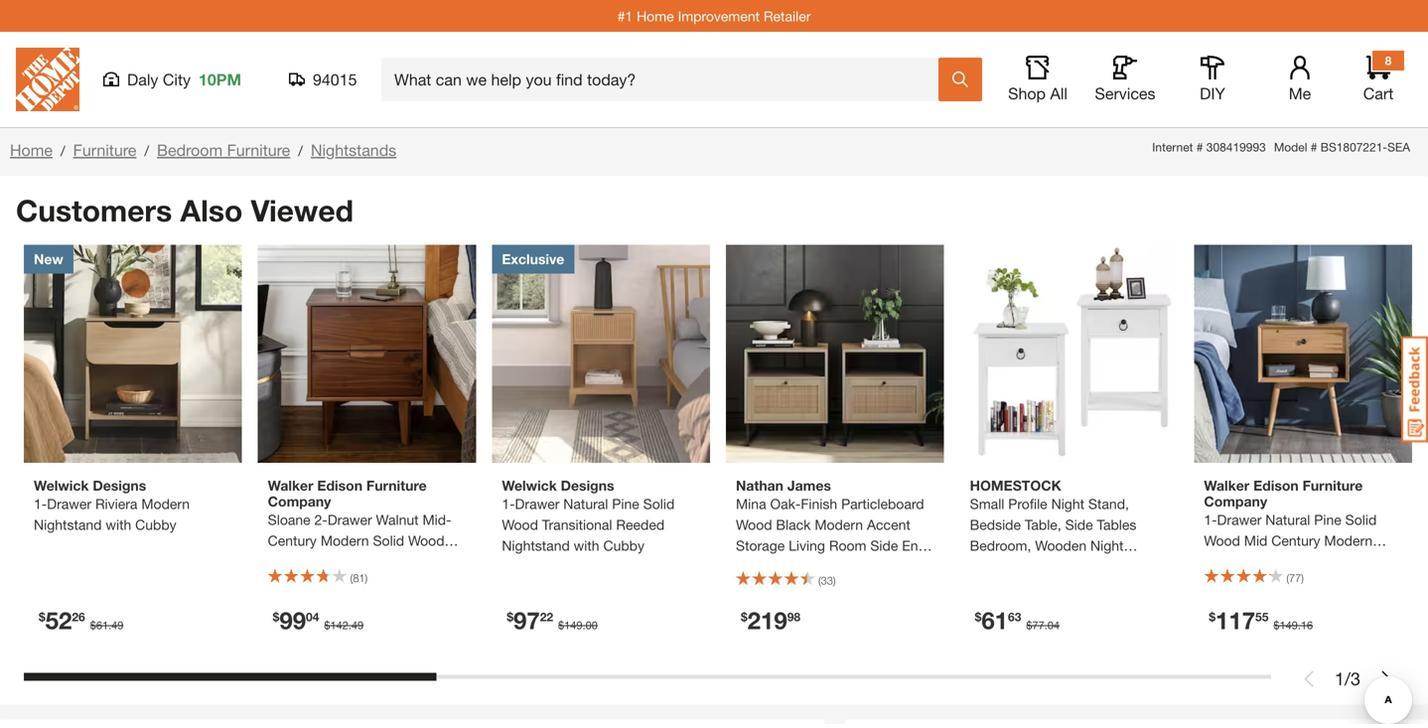 Task type: describe. For each thing, give the bounding box(es) containing it.
small profile night stand, bedside table, side tables bedroom, wooden night stands for bedroom, bed side table set of 2 image
[[960, 245, 1179, 463]]

cubby inside welwick designs 1-drawer natural pine solid wood transitional reeded nightstand with cubby
[[604, 538, 645, 554]]

welwick for 97
[[502, 478, 557, 494]]

sea
[[1388, 140, 1411, 154]]

1 vertical spatial night
[[1091, 538, 1124, 554]]

cart
[[1364, 84, 1394, 103]]

2 for wooden
[[1048, 579, 1055, 596]]

1 horizontal spatial in.
[[1299, 554, 1314, 570]]

natural inside welwick designs 1-drawer natural pine solid wood transitional reeded nightstand with cubby
[[564, 496, 608, 512]]

profile
[[1009, 496, 1048, 512]]

services button
[[1094, 56, 1157, 103]]

/ right home link
[[61, 143, 65, 159]]

improvement
[[678, 8, 760, 24]]

diy button
[[1181, 56, 1245, 103]]

1 / 3
[[1335, 668, 1361, 690]]

edison for 99
[[317, 478, 363, 494]]

. for 99
[[349, 619, 352, 632]]

81
[[353, 572, 365, 585]]

solid inside welwick designs 1-drawer natural pine solid wood transitional reeded nightstand with cubby
[[643, 496, 675, 512]]

me button
[[1269, 56, 1332, 103]]

. for 117
[[1298, 619, 1301, 632]]

nightstand inside welwick designs 1-drawer riviera modern nightstand with cubby
[[34, 517, 102, 533]]

( for 117
[[1287, 572, 1290, 585]]

internet # 308419993 model # bs1807221-sea
[[1153, 140, 1411, 154]]

drawer inside walker edison furniture company 1-drawer natural pine solid wood mid century modern nightstand (24 in. h x 20 in. w x 14 in. d)
[[1218, 512, 1262, 528]]

bedroom furniture link
[[157, 141, 290, 159]]

nightstand inside welwick designs 1-drawer natural pine solid wood transitional reeded nightstand with cubby
[[502, 538, 570, 554]]

1-drawer natural pine solid wood mid century modern nightstand (24 in. h x 20 in. w x 14 in. d) image
[[1195, 245, 1413, 463]]

diy
[[1200, 84, 1226, 103]]

model
[[1274, 140, 1308, 154]]

142
[[330, 619, 349, 632]]

2 vertical spatial side
[[1133, 559, 1161, 575]]

homestock small profile night stand, bedside table, side tables bedroom, wooden night stands for bedroom, bed side table set of 2
[[970, 478, 1161, 596]]

117
[[1216, 606, 1256, 635]]

nightstand inside walker edison furniture company sloane 2-drawer walnut mid- century modern solid wood nightstand
[[268, 554, 336, 570]]

riviera
[[95, 496, 138, 512]]

55
[[1256, 610, 1269, 624]]

table inside nathan james mina oak-finish particleboard wood black modern accent storage living room side end table bedroom nightstand, set of 2
[[736, 559, 769, 575]]

wood inside welwick designs 1-drawer natural pine solid wood transitional reeded nightstand with cubby
[[502, 517, 538, 533]]

nathan james mina oak-finish particleboard wood black modern accent storage living room side end table bedroom nightstand, set of 2
[[736, 478, 931, 596]]

furniture link
[[73, 141, 136, 159]]

$ left 26 on the bottom of the page
[[39, 610, 45, 624]]

04 inside $ 61 63 $ 77 . 04
[[1048, 619, 1060, 632]]

walker for 99
[[268, 478, 313, 494]]

particleboard
[[842, 496, 925, 512]]

d)
[[1253, 574, 1267, 591]]

$ left 142
[[273, 610, 280, 624]]

94015 button
[[289, 70, 358, 89]]

walnut
[[376, 512, 419, 528]]

side inside nathan james mina oak-finish particleboard wood black modern accent storage living room side end table bedroom nightstand, set of 2
[[871, 538, 898, 554]]

00
[[586, 619, 598, 632]]

mina
[[736, 496, 767, 512]]

set for nightstand,
[[910, 559, 931, 575]]

$ left 22
[[507, 610, 514, 624]]

63
[[1008, 610, 1022, 624]]

/ left the nightstands
[[298, 143, 303, 159]]

cubby inside welwick designs 1-drawer riviera modern nightstand with cubby
[[135, 517, 177, 533]]

8
[[1386, 54, 1392, 68]]

daly
[[127, 70, 158, 89]]

0 vertical spatial home
[[637, 8, 674, 24]]

$ right 26 on the bottom of the page
[[90, 619, 96, 632]]

storage
[[736, 538, 785, 554]]

company for 117
[[1204, 493, 1268, 510]]

solid inside walker edison furniture company sloane 2-drawer walnut mid- century modern solid wood nightstand
[[373, 533, 404, 549]]

this is the first slide image
[[1301, 671, 1317, 687]]

retailer
[[764, 8, 811, 24]]

26
[[72, 610, 85, 624]]

04 inside $ 99 04 $ 142 . 49
[[306, 610, 319, 624]]

nightstand,
[[834, 559, 906, 575]]

h
[[1318, 554, 1328, 570]]

services
[[1095, 84, 1156, 103]]

end
[[902, 538, 927, 554]]

customers
[[16, 193, 172, 228]]

14
[[1216, 574, 1231, 591]]

small
[[970, 496, 1005, 512]]

( 81 )
[[350, 572, 368, 585]]

1- for 97
[[502, 496, 515, 512]]

city
[[163, 70, 191, 89]]

20
[[1343, 554, 1358, 570]]

$ 61 63 $ 77 . 04
[[975, 606, 1060, 635]]

all
[[1051, 84, 1068, 103]]

77 inside $ 61 63 $ 77 . 04
[[1033, 619, 1045, 632]]

1 horizontal spatial side
[[1066, 517, 1093, 533]]

of for wooden
[[1032, 579, 1044, 596]]

1-drawer natural pine solid wood transitional reeded nightstand with cubby image
[[492, 245, 710, 463]]

94015
[[313, 70, 357, 89]]

mid
[[1245, 533, 1268, 549]]

bedside
[[970, 517, 1021, 533]]

0 vertical spatial 77
[[1290, 572, 1302, 585]]

modern inside walker edison furniture company 1-drawer natural pine solid wood mid century modern nightstand (24 in. h x 20 in. w x 14 in. d)
[[1325, 533, 1373, 549]]

cart 8
[[1364, 54, 1394, 103]]

. for 61
[[1045, 619, 1048, 632]]

1 vertical spatial home
[[10, 141, 53, 159]]

reeded
[[616, 517, 665, 533]]

0 vertical spatial night
[[1052, 496, 1085, 512]]

10pm
[[199, 70, 241, 89]]

customers also viewed
[[16, 193, 354, 228]]

w
[[1381, 554, 1394, 570]]

( 33 )
[[819, 574, 836, 587]]

designs for 52
[[93, 478, 146, 494]]

bs1807221-
[[1321, 140, 1388, 154]]

bed
[[1104, 559, 1129, 575]]

also
[[180, 193, 243, 228]]

$ right 63
[[1027, 619, 1033, 632]]

219
[[748, 606, 788, 635]]

welwick designs 1-drawer riviera modern nightstand with cubby
[[34, 478, 190, 533]]

home / furniture / bedroom furniture / nightstands
[[10, 141, 397, 159]]

exclusive
[[502, 251, 565, 267]]

century inside walker edison furniture company sloane 2-drawer walnut mid- century modern solid wood nightstand
[[268, 533, 317, 549]]

daly city 10pm
[[127, 70, 241, 89]]

nightstands
[[311, 141, 397, 159]]

#1
[[618, 8, 633, 24]]

2 for storage
[[752, 579, 760, 596]]

drawer inside welwick designs 1-drawer natural pine solid wood transitional reeded nightstand with cubby
[[515, 496, 560, 512]]

) for 117
[[1302, 572, 1304, 585]]

1
[[1335, 668, 1345, 690]]

$ down 14
[[1209, 610, 1216, 624]]

$ inside $ 219 98
[[741, 610, 748, 624]]

new
[[34, 251, 63, 267]]

home link
[[10, 141, 53, 159]]

stand,
[[1089, 496, 1130, 512]]

solid inside walker edison furniture company 1-drawer natural pine solid wood mid century modern nightstand (24 in. h x 20 in. w x 14 in. d)
[[1346, 512, 1377, 528]]

$ 219 98
[[741, 606, 801, 635]]

49 for 99
[[352, 619, 364, 632]]

sloane
[[268, 512, 311, 528]]

james
[[788, 478, 831, 494]]



Task type: vqa. For each thing, say whether or not it's contained in the screenshot.
"HOMESTOCK Small Profile Night Stand, Bedside Table, Side Tables Bedroom, Wooden Night Stands for Bedroom, Bed Side Table Set of 2"
yes



Task type: locate. For each thing, give the bounding box(es) containing it.
cubby down riviera
[[135, 517, 177, 533]]

149 left 00
[[564, 619, 583, 632]]

modern
[[141, 496, 190, 512], [815, 517, 863, 533], [321, 533, 369, 549], [1325, 533, 1373, 549]]

1 edison from the left
[[317, 478, 363, 494]]

2 welwick from the left
[[502, 478, 557, 494]]

walker for 117
[[1204, 478, 1250, 494]]

1 # from the left
[[1197, 140, 1204, 154]]

. inside $ 117 55 $ 149 . 16
[[1298, 619, 1301, 632]]

#1 home improvement retailer
[[618, 8, 811, 24]]

shop all
[[1008, 84, 1068, 103]]

1 horizontal spatial table
[[970, 579, 1003, 596]]

149 left 16
[[1280, 619, 1298, 632]]

furniture for 1-
[[1303, 478, 1363, 494]]

natural inside walker edison furniture company 1-drawer natural pine solid wood mid century modern nightstand (24 in. h x 20 in. w x 14 in. d)
[[1266, 512, 1311, 528]]

1 designs from the left
[[93, 478, 146, 494]]

61 down stands
[[982, 606, 1008, 635]]

mina oak-finish particleboard wood black modern accent storage living room side end table bedroom nightstand, set of 2 image
[[726, 245, 944, 463]]

home down 'the home depot logo'
[[10, 141, 53, 159]]

0 horizontal spatial set
[[910, 559, 931, 575]]

solid up 20
[[1346, 512, 1377, 528]]

1 horizontal spatial natural
[[1266, 512, 1311, 528]]

1 horizontal spatial bedroom
[[773, 559, 830, 575]]

1- up 14
[[1204, 512, 1218, 528]]

side down the accent
[[871, 538, 898, 554]]

0 horizontal spatial cubby
[[135, 517, 177, 533]]

home right #1
[[637, 8, 674, 24]]

century inside walker edison furniture company 1-drawer natural pine solid wood mid century modern nightstand (24 in. h x 20 in. w x 14 in. d)
[[1272, 533, 1321, 549]]

1 horizontal spatial welwick
[[502, 478, 557, 494]]

( down the living
[[819, 574, 821, 587]]

welwick inside welwick designs 1-drawer riviera modern nightstand with cubby
[[34, 478, 89, 494]]

walker up the mid
[[1204, 478, 1250, 494]]

furniture up viewed
[[227, 141, 290, 159]]

of down for
[[1032, 579, 1044, 596]]

61
[[982, 606, 1008, 635], [96, 619, 108, 632]]

1 vertical spatial bedroom
[[773, 559, 830, 575]]

0 horizontal spatial company
[[268, 493, 331, 510]]

sloane 2-drawer walnut mid-century modern solid wood nightstand image
[[258, 245, 476, 463]]

1-drawer riviera modern nightstand with cubby image
[[24, 245, 242, 463]]

. down ( 81 ) on the left of page
[[349, 619, 352, 632]]

set for table
[[1007, 579, 1028, 596]]

designs
[[93, 478, 146, 494], [561, 478, 615, 494]]

5 . from the left
[[1298, 619, 1301, 632]]

1 149 from the left
[[564, 619, 583, 632]]

edison for 117
[[1254, 478, 1299, 494]]

0 horizontal spatial walker
[[268, 478, 313, 494]]

149 inside $ 97 22 $ 149 . 00
[[564, 619, 583, 632]]

solid
[[643, 496, 675, 512], [1346, 512, 1377, 528], [373, 533, 404, 549]]

finish
[[801, 496, 838, 512]]

1 horizontal spatial x
[[1332, 554, 1339, 570]]

1 vertical spatial bedroom,
[[1039, 559, 1100, 575]]

nightstand down riviera
[[34, 517, 102, 533]]

drawer up the mid
[[1218, 512, 1262, 528]]

0 horizontal spatial 04
[[306, 610, 319, 624]]

3 . from the left
[[583, 619, 586, 632]]

the home depot logo image
[[16, 48, 79, 111]]

2 walker from the left
[[1204, 478, 1250, 494]]

furniture up the h
[[1303, 478, 1363, 494]]

. right 22
[[583, 619, 586, 632]]

side right the bed
[[1133, 559, 1161, 575]]

nightstand inside walker edison furniture company 1-drawer natural pine solid wood mid century modern nightstand (24 in. h x 20 in. w x 14 in. d)
[[1204, 554, 1272, 570]]

side
[[1066, 517, 1093, 533], [871, 538, 898, 554], [1133, 559, 1161, 575]]

0 horizontal spatial #
[[1197, 140, 1204, 154]]

0 horizontal spatial 77
[[1033, 619, 1045, 632]]

1 vertical spatial table
[[970, 579, 1003, 596]]

pine up reeded
[[612, 496, 640, 512]]

solid down walnut
[[373, 533, 404, 549]]

natural up the mid
[[1266, 512, 1311, 528]]

(24
[[1276, 554, 1295, 570]]

welwick designs 1-drawer natural pine solid wood transitional reeded nightstand with cubby
[[502, 478, 675, 554]]

1 vertical spatial 77
[[1033, 619, 1045, 632]]

04
[[306, 610, 319, 624], [1048, 619, 1060, 632]]

1 horizontal spatial )
[[833, 574, 836, 587]]

1 horizontal spatial set
[[1007, 579, 1028, 596]]

2 horizontal spatial side
[[1133, 559, 1161, 575]]

49 right 26 on the bottom of the page
[[111, 619, 124, 632]]

table down stands
[[970, 579, 1003, 596]]

shop
[[1008, 84, 1046, 103]]

2 designs from the left
[[561, 478, 615, 494]]

1- left riviera
[[34, 496, 47, 512]]

edison
[[317, 478, 363, 494], [1254, 478, 1299, 494]]

0 vertical spatial table
[[736, 559, 769, 575]]

. inside $ 97 22 $ 149 . 00
[[583, 619, 586, 632]]

0 vertical spatial cubby
[[135, 517, 177, 533]]

designs for 97
[[561, 478, 615, 494]]

) right d)
[[1302, 572, 1304, 585]]

of inside homestock small profile night stand, bedside table, side tables bedroom, wooden night stands for bedroom, bed side table set of 2
[[1032, 579, 1044, 596]]

edison inside walker edison furniture company sloane 2-drawer walnut mid- century modern solid wood nightstand
[[317, 478, 363, 494]]

in. left w
[[1362, 554, 1377, 570]]

wood inside nathan james mina oak-finish particleboard wood black modern accent storage living room side end table bedroom nightstand, set of 2
[[736, 517, 772, 533]]

2 edison from the left
[[1254, 478, 1299, 494]]

22
[[540, 610, 553, 624]]

in. left d)
[[1235, 574, 1250, 591]]

) for 99
[[365, 572, 368, 585]]

1 horizontal spatial with
[[574, 538, 600, 554]]

0 horizontal spatial night
[[1052, 496, 1085, 512]]

52
[[45, 606, 72, 635]]

0 horizontal spatial 1-
[[34, 496, 47, 512]]

pine inside welwick designs 1-drawer natural pine solid wood transitional reeded nightstand with cubby
[[612, 496, 640, 512]]

0 horizontal spatial 61
[[96, 619, 108, 632]]

0 vertical spatial set
[[910, 559, 931, 575]]

2 company from the left
[[1204, 493, 1268, 510]]

0 horizontal spatial 2
[[752, 579, 760, 596]]

2 49 from the left
[[352, 619, 364, 632]]

1 vertical spatial side
[[871, 538, 898, 554]]

wood inside walker edison furniture company sloane 2-drawer walnut mid- century modern solid wood nightstand
[[408, 533, 445, 549]]

homestock
[[970, 478, 1062, 494]]

1 horizontal spatial of
[[1032, 579, 1044, 596]]

) down room
[[833, 574, 836, 587]]

2 century from the left
[[1272, 533, 1321, 549]]

1 49 from the left
[[111, 619, 124, 632]]

room
[[829, 538, 867, 554]]

edison up 2-
[[317, 478, 363, 494]]

1 horizontal spatial #
[[1311, 140, 1318, 154]]

natural up transitional
[[564, 496, 608, 512]]

2 inside homestock small profile night stand, bedside table, side tables bedroom, wooden night stands for bedroom, bed side table set of 2
[[1048, 579, 1055, 596]]

0 horizontal spatial side
[[871, 538, 898, 554]]

company for 99
[[268, 493, 331, 510]]

0 vertical spatial bedroom
[[157, 141, 223, 159]]

1 walker from the left
[[268, 478, 313, 494]]

1- inside welwick designs 1-drawer natural pine solid wood transitional reeded nightstand with cubby
[[502, 496, 515, 512]]

1 horizontal spatial 04
[[1048, 619, 1060, 632]]

with inside welwick designs 1-drawer natural pine solid wood transitional reeded nightstand with cubby
[[574, 538, 600, 554]]

. right 63
[[1045, 619, 1048, 632]]

0 horizontal spatial bedroom,
[[970, 538, 1032, 554]]

77 down (24
[[1290, 572, 1302, 585]]

bedroom,
[[970, 538, 1032, 554], [1039, 559, 1100, 575]]

bedroom down the living
[[773, 559, 830, 575]]

33
[[821, 574, 833, 587]]

century down sloane
[[268, 533, 317, 549]]

drawer inside walker edison furniture company sloane 2-drawer walnut mid- century modern solid wood nightstand
[[328, 512, 372, 528]]

98
[[788, 610, 801, 624]]

$ 99 04 $ 142 . 49
[[273, 606, 364, 635]]

modern up room
[[815, 517, 863, 533]]

table down "storage"
[[736, 559, 769, 575]]

table inside homestock small profile night stand, bedside table, side tables bedroom, wooden night stands for bedroom, bed side table set of 2
[[970, 579, 1003, 596]]

1 horizontal spatial (
[[819, 574, 821, 587]]

( up $ 99 04 $ 142 . 49
[[350, 572, 353, 585]]

designs up transitional
[[561, 478, 615, 494]]

nightstand down sloane
[[268, 554, 336, 570]]

$
[[39, 610, 45, 624], [273, 610, 280, 624], [507, 610, 514, 624], [741, 610, 748, 624], [975, 610, 982, 624], [1209, 610, 1216, 624], [90, 619, 96, 632], [324, 619, 330, 632], [558, 619, 564, 632], [1027, 619, 1033, 632], [1274, 619, 1280, 632]]

walker inside walker edison furniture company sloane 2-drawer walnut mid- century modern solid wood nightstand
[[268, 478, 313, 494]]

( 77 )
[[1287, 572, 1304, 585]]

04 right 63
[[1048, 619, 1060, 632]]

designs inside welwick designs 1-drawer natural pine solid wood transitional reeded nightstand with cubby
[[561, 478, 615, 494]]

What can we help you find today? search field
[[394, 59, 938, 100]]

company up the mid
[[1204, 493, 1268, 510]]

furniture inside walker edison furniture company 1-drawer natural pine solid wood mid century modern nightstand (24 in. h x 20 in. w x 14 in. d)
[[1303, 478, 1363, 494]]

49 inside $ 99 04 $ 142 . 49
[[352, 619, 364, 632]]

49 right 142
[[352, 619, 364, 632]]

0 horizontal spatial welwick
[[34, 478, 89, 494]]

1 horizontal spatial edison
[[1254, 478, 1299, 494]]

1 horizontal spatial 61
[[982, 606, 1008, 635]]

furniture for bedroom
[[73, 141, 136, 159]]

bedroom up 'customers also viewed'
[[157, 141, 223, 159]]

home
[[637, 8, 674, 24], [10, 141, 53, 159]]

$ right 55
[[1274, 619, 1280, 632]]

0 horizontal spatial natural
[[564, 496, 608, 512]]

pine inside walker edison furniture company 1-drawer natural pine solid wood mid century modern nightstand (24 in. h x 20 in. w x 14 in. d)
[[1315, 512, 1342, 528]]

. inside $ 52 26 $ 61 . 49
[[108, 619, 111, 632]]

mid-
[[423, 512, 452, 528]]

149 for 97
[[564, 619, 583, 632]]

pine up the h
[[1315, 512, 1342, 528]]

feedback link image
[[1402, 336, 1429, 443]]

wood left transitional
[[502, 517, 538, 533]]

1 horizontal spatial solid
[[643, 496, 675, 512]]

1- right mid-
[[502, 496, 515, 512]]

oak-
[[770, 496, 801, 512]]

. right 26 on the bottom of the page
[[108, 619, 111, 632]]

with inside welwick designs 1-drawer riviera modern nightstand with cubby
[[106, 517, 131, 533]]

1-
[[34, 496, 47, 512], [502, 496, 515, 512], [1204, 512, 1218, 528]]

night
[[1052, 496, 1085, 512], [1091, 538, 1124, 554]]

company inside walker edison furniture company 1-drawer natural pine solid wood mid century modern nightstand (24 in. h x 20 in. w x 14 in. d)
[[1204, 493, 1268, 510]]

0 horizontal spatial solid
[[373, 533, 404, 549]]

0 horizontal spatial century
[[268, 533, 317, 549]]

0 horizontal spatial (
[[350, 572, 353, 585]]

1 vertical spatial x
[[1204, 574, 1212, 591]]

modern up 20
[[1325, 533, 1373, 549]]

accent
[[867, 517, 911, 533]]

1 company from the left
[[268, 493, 331, 510]]

x left 14
[[1204, 574, 1212, 591]]

2 of from the left
[[1032, 579, 1044, 596]]

1 century from the left
[[268, 533, 317, 549]]

nightstand down transitional
[[502, 538, 570, 554]]

walker edison furniture company sloane 2-drawer walnut mid- century modern solid wood nightstand
[[268, 478, 452, 570]]

modern down 2-
[[321, 533, 369, 549]]

1 horizontal spatial company
[[1204, 493, 1268, 510]]

1 of from the left
[[736, 579, 748, 596]]

. for 52
[[108, 619, 111, 632]]

2 horizontal spatial )
[[1302, 572, 1304, 585]]

0 horizontal spatial x
[[1204, 574, 1212, 591]]

2 horizontal spatial 1-
[[1204, 512, 1218, 528]]

1 vertical spatial cubby
[[604, 538, 645, 554]]

of inside nathan james mina oak-finish particleboard wood black modern accent storage living room side end table bedroom nightstand, set of 2
[[736, 579, 748, 596]]

0 horizontal spatial edison
[[317, 478, 363, 494]]

set inside nathan james mina oak-finish particleboard wood black modern accent storage living room side end table bedroom nightstand, set of 2
[[910, 559, 931, 575]]

side up wooden
[[1066, 517, 1093, 533]]

2 horizontal spatial in.
[[1362, 554, 1377, 570]]

0 horizontal spatial with
[[106, 517, 131, 533]]

walker up sloane
[[268, 478, 313, 494]]

/
[[61, 143, 65, 159], [144, 143, 149, 159], [298, 143, 303, 159], [1345, 668, 1351, 690]]

set inside homestock small profile night stand, bedside table, side tables bedroom, wooden night stands for bedroom, bed side table set of 2
[[1007, 579, 1028, 596]]

1 horizontal spatial designs
[[561, 478, 615, 494]]

wooden
[[1035, 538, 1087, 554]]

$ left 63
[[975, 610, 982, 624]]

welwick
[[34, 478, 89, 494], [502, 478, 557, 494]]

x
[[1332, 554, 1339, 570], [1204, 574, 1212, 591]]

1 2 from the left
[[752, 579, 760, 596]]

1 horizontal spatial night
[[1091, 538, 1124, 554]]

1 welwick from the left
[[34, 478, 89, 494]]

308419993
[[1207, 140, 1267, 154]]

company
[[268, 493, 331, 510], [1204, 493, 1268, 510]]

1 horizontal spatial 1-
[[502, 496, 515, 512]]

drawer left walnut
[[328, 512, 372, 528]]

1 horizontal spatial bedroom,
[[1039, 559, 1100, 575]]

$ right 99
[[324, 619, 330, 632]]

2 down wooden
[[1048, 579, 1055, 596]]

welwick for 52
[[34, 478, 89, 494]]

furniture for sloane
[[367, 478, 427, 494]]

with down riviera
[[106, 517, 131, 533]]

. inside $ 99 04 $ 142 . 49
[[349, 619, 352, 632]]

nightstand up 14
[[1204, 554, 1272, 570]]

3
[[1351, 668, 1361, 690]]

company up sloane
[[268, 493, 331, 510]]

drawer up transitional
[[515, 496, 560, 512]]

( down (24
[[1287, 572, 1290, 585]]

77 right 63
[[1033, 619, 1045, 632]]

49 for 52
[[111, 619, 124, 632]]

99
[[280, 606, 306, 635]]

1 vertical spatial with
[[574, 538, 600, 554]]

modern inside walker edison furniture company sloane 2-drawer walnut mid- century modern solid wood nightstand
[[321, 533, 369, 549]]

) down walker edison furniture company sloane 2-drawer walnut mid- century modern solid wood nightstand
[[365, 572, 368, 585]]

97
[[514, 606, 540, 635]]

shop all button
[[1006, 56, 1070, 103]]

0 horizontal spatial )
[[365, 572, 368, 585]]

1- inside walker edison furniture company 1-drawer natural pine solid wood mid century modern nightstand (24 in. h x 20 in. w x 14 in. d)
[[1204, 512, 1218, 528]]

bedroom, down bedside
[[970, 538, 1032, 554]]

black
[[776, 517, 811, 533]]

internet
[[1153, 140, 1194, 154]]

1 horizontal spatial 149
[[1280, 619, 1298, 632]]

1 . from the left
[[108, 619, 111, 632]]

nightstands link
[[311, 141, 397, 159]]

bedroom
[[157, 141, 223, 159], [773, 559, 830, 575]]

2 149 from the left
[[1280, 619, 1298, 632]]

century up (24
[[1272, 533, 1321, 549]]

61 right 26 on the bottom of the page
[[96, 619, 108, 632]]

modern inside welwick designs 1-drawer riviera modern nightstand with cubby
[[141, 496, 190, 512]]

of up 219
[[736, 579, 748, 596]]

1- inside welwick designs 1-drawer riviera modern nightstand with cubby
[[34, 496, 47, 512]]

set down for
[[1007, 579, 1028, 596]]

( for 99
[[350, 572, 353, 585]]

x right the h
[[1332, 554, 1339, 570]]

wood inside walker edison furniture company 1-drawer natural pine solid wood mid century modern nightstand (24 in. h x 20 in. w x 14 in. d)
[[1204, 533, 1241, 549]]

natural
[[564, 496, 608, 512], [1266, 512, 1311, 528]]

/ right this is the first slide icon
[[1345, 668, 1351, 690]]

walker
[[268, 478, 313, 494], [1204, 478, 1250, 494]]

4 . from the left
[[1045, 619, 1048, 632]]

0 horizontal spatial designs
[[93, 478, 146, 494]]

1 horizontal spatial home
[[637, 8, 674, 24]]

designs up riviera
[[93, 478, 146, 494]]

walker inside walker edison furniture company 1-drawer natural pine solid wood mid century modern nightstand (24 in. h x 20 in. w x 14 in. d)
[[1204, 478, 1250, 494]]

0 horizontal spatial 49
[[111, 619, 124, 632]]

1 horizontal spatial 2
[[1048, 579, 1055, 596]]

next slide image
[[1379, 671, 1395, 687]]

$ 117 55 $ 149 . 16
[[1209, 606, 1314, 635]]

welwick inside welwick designs 1-drawer natural pine solid wood transitional reeded nightstand with cubby
[[502, 478, 557, 494]]

. inside $ 61 63 $ 77 . 04
[[1045, 619, 1048, 632]]

0 horizontal spatial of
[[736, 579, 748, 596]]

# right internet
[[1197, 140, 1204, 154]]

with down transitional
[[574, 538, 600, 554]]

2-
[[315, 512, 328, 528]]

1 horizontal spatial 49
[[352, 619, 364, 632]]

149 inside $ 117 55 $ 149 . 16
[[1280, 619, 1298, 632]]

company inside walker edison furniture company sloane 2-drawer walnut mid- century modern solid wood nightstand
[[268, 493, 331, 510]]

1 horizontal spatial walker
[[1204, 478, 1250, 494]]

1 horizontal spatial cubby
[[604, 538, 645, 554]]

. for 97
[[583, 619, 586, 632]]

1 horizontal spatial century
[[1272, 533, 1321, 549]]

0 vertical spatial bedroom,
[[970, 538, 1032, 554]]

2 horizontal spatial solid
[[1346, 512, 1377, 528]]

night up the bed
[[1091, 538, 1124, 554]]

walker edison furniture company 1-drawer natural pine solid wood mid century modern nightstand (24 in. h x 20 in. w x 14 in. d)
[[1204, 478, 1394, 591]]

of
[[736, 579, 748, 596], [1032, 579, 1044, 596]]

1- for 52
[[34, 496, 47, 512]]

$ right 22
[[558, 619, 564, 632]]

2 horizontal spatial (
[[1287, 572, 1290, 585]]

modern inside nathan james mina oak-finish particleboard wood black modern accent storage living room side end table bedroom nightstand, set of 2
[[815, 517, 863, 533]]

living
[[789, 538, 826, 554]]

0 vertical spatial side
[[1066, 517, 1093, 533]]

2 up 219
[[752, 579, 760, 596]]

1 vertical spatial set
[[1007, 579, 1028, 596]]

0 horizontal spatial 149
[[564, 619, 583, 632]]

table,
[[1025, 517, 1062, 533]]

cubby down reeded
[[604, 538, 645, 554]]

61 inside $ 52 26 $ 61 . 49
[[96, 619, 108, 632]]

bedroom inside nathan james mina oak-finish particleboard wood black modern accent storage living room side end table bedroom nightstand, set of 2
[[773, 559, 830, 575]]

edison inside walker edison furniture company 1-drawer natural pine solid wood mid century modern nightstand (24 in. h x 20 in. w x 14 in. d)
[[1254, 478, 1299, 494]]

0 horizontal spatial in.
[[1235, 574, 1250, 591]]

drawer left riviera
[[47, 496, 91, 512]]

77
[[1290, 572, 1302, 585], [1033, 619, 1045, 632]]

wood left the mid
[[1204, 533, 1241, 549]]

0 horizontal spatial home
[[10, 141, 53, 159]]

set down end
[[910, 559, 931, 575]]

2 . from the left
[[349, 619, 352, 632]]

furniture inside walker edison furniture company sloane 2-drawer walnut mid- century modern solid wood nightstand
[[367, 478, 427, 494]]

night up table,
[[1052, 496, 1085, 512]]

wood down mina
[[736, 517, 772, 533]]

$ 97 22 $ 149 . 00
[[507, 606, 598, 635]]

2 inside nathan james mina oak-finish particleboard wood black modern accent storage living room side end table bedroom nightstand, set of 2
[[752, 579, 760, 596]]

/ right furniture link
[[144, 143, 149, 159]]

0 horizontal spatial pine
[[612, 496, 640, 512]]

16
[[1301, 619, 1314, 632]]

drawer inside welwick designs 1-drawer riviera modern nightstand with cubby
[[47, 496, 91, 512]]

49 inside $ 52 26 $ 61 . 49
[[111, 619, 124, 632]]

furniture
[[73, 141, 136, 159], [227, 141, 290, 159], [367, 478, 427, 494], [1303, 478, 1363, 494]]

tables
[[1097, 517, 1137, 533]]

modern right riviera
[[141, 496, 190, 512]]

for
[[1018, 559, 1035, 575]]

)
[[365, 572, 368, 585], [1302, 572, 1304, 585], [833, 574, 836, 587]]

nathan
[[736, 478, 784, 494]]

# right model
[[1311, 140, 1318, 154]]

2
[[752, 579, 760, 596], [1048, 579, 1055, 596]]

bedroom, down wooden
[[1039, 559, 1100, 575]]

in. left the h
[[1299, 554, 1314, 570]]

0 horizontal spatial bedroom
[[157, 141, 223, 159]]

designs inside welwick designs 1-drawer riviera modern nightstand with cubby
[[93, 478, 146, 494]]

1 horizontal spatial pine
[[1315, 512, 1342, 528]]

149 for 117
[[1280, 619, 1298, 632]]

(
[[350, 572, 353, 585], [1287, 572, 1290, 585], [819, 574, 821, 587]]

0 vertical spatial x
[[1332, 554, 1339, 570]]

0 vertical spatial with
[[106, 517, 131, 533]]

04 left 142
[[306, 610, 319, 624]]

2 2 from the left
[[1048, 579, 1055, 596]]

wood down mid-
[[408, 533, 445, 549]]

0 horizontal spatial table
[[736, 559, 769, 575]]

1 horizontal spatial 77
[[1290, 572, 1302, 585]]

2 # from the left
[[1311, 140, 1318, 154]]

of for storage
[[736, 579, 748, 596]]

$ 52 26 $ 61 . 49
[[39, 606, 124, 635]]



